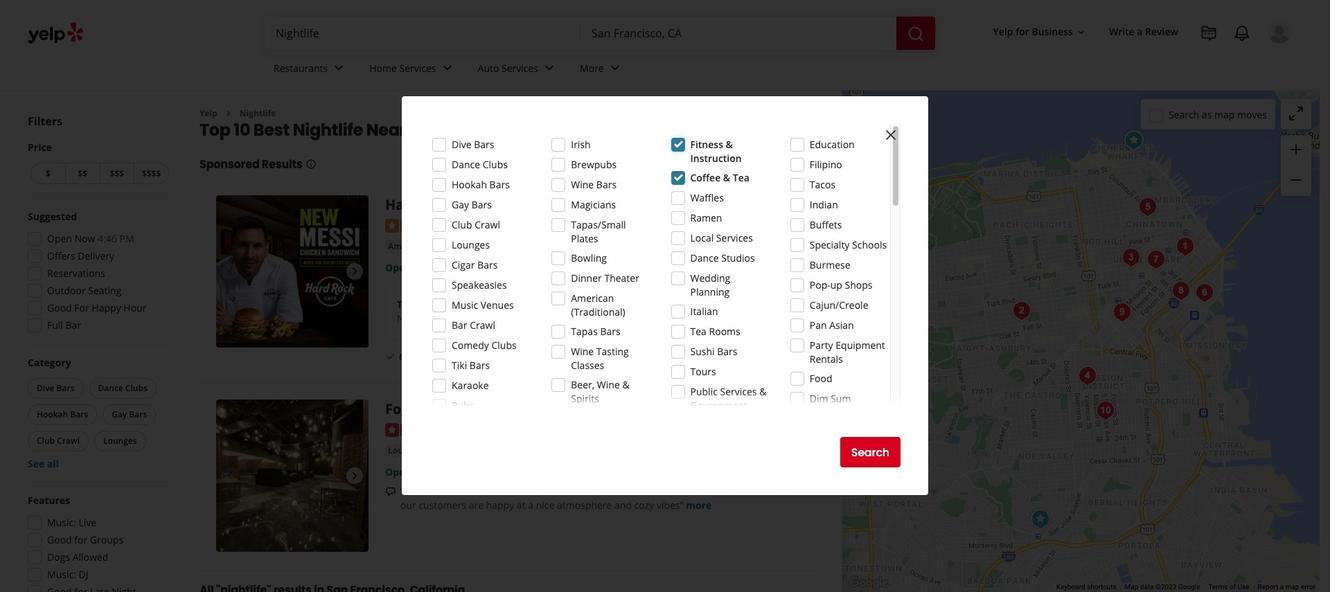 Task type: vqa. For each thing, say whether or not it's contained in the screenshot.
'Post Review'
no



Task type: locate. For each thing, give the bounding box(es) containing it.
auto services
[[478, 61, 539, 75]]

2 next image from the top
[[347, 468, 363, 485]]

1 vertical spatial hookah bars
[[37, 409, 88, 421]]

services for home
[[400, 61, 436, 75]]

0 horizontal spatial map
[[1215, 108, 1235, 121]]

american inside button
[[388, 240, 428, 252]]

2 24 chevron down v2 image from the left
[[439, 60, 456, 77]]

1 vertical spatial map
[[1286, 584, 1300, 591]]

sushi
[[691, 345, 715, 358]]

are
[[469, 499, 484, 512]]

gay up 2.8 at the left of page
[[452, 198, 469, 211]]

pm for open now 4:46 pm
[[120, 232, 134, 245]]

0 horizontal spatial tea
[[691, 325, 707, 338]]

1 horizontal spatial and
[[646, 485, 664, 498]]

yelp left business
[[994, 25, 1014, 38]]

2.8 (1.1k reviews)
[[466, 218, 543, 231]]

more down the mission
[[686, 499, 712, 512]]

pm inside group
[[120, 232, 134, 245]]

1 horizontal spatial tea
[[733, 171, 750, 184]]

price group
[[28, 141, 172, 187]]

24 chevron down v2 image right the restaurants at left top
[[331, 60, 347, 77]]

0 vertical spatial a
[[1138, 25, 1143, 38]]

nightlife right 16 chevron right v2 image
[[240, 107, 276, 119]]

1 horizontal spatial gay
[[452, 198, 469, 211]]

it
[[413, 400, 424, 419]]

map data ©2023 google
[[1125, 584, 1201, 591]]

1 vertical spatial crawl
[[470, 319, 496, 332]]

0 vertical spatial club
[[452, 218, 472, 231]]

a right the report
[[1281, 584, 1284, 591]]

slideshow element for fog it up hookah lounge
[[216, 400, 369, 553]]

dance studios
[[691, 252, 755, 265]]

services up government
[[720, 385, 757, 399]]

user actions element
[[982, 17, 1312, 103]]

mission
[[685, 485, 720, 498]]

error
[[1302, 584, 1316, 591]]

music: for music: dj
[[47, 568, 76, 581]]

burgers
[[558, 240, 590, 252]]

crawl down the music venues at the left
[[470, 319, 496, 332]]

gay down dance clubs button
[[112, 409, 127, 421]]

wide
[[445, 485, 467, 498]]

club crawl down cafe
[[452, 218, 500, 231]]

search dialog
[[0, 0, 1331, 593]]

0 horizontal spatial american (traditional)
[[388, 240, 482, 252]]

specialty
[[810, 238, 850, 252]]

gay bars up 2.8 at the left of page
[[452, 198, 492, 211]]

1 24 chevron down v2 image from the left
[[331, 60, 347, 77]]

1 music: from the top
[[47, 516, 76, 529]]

1 vertical spatial delivery
[[489, 351, 522, 363]]

0 horizontal spatial gay
[[112, 409, 127, 421]]

pm up speakeasies
[[464, 261, 479, 274]]

$$$
[[110, 168, 124, 180]]

american (traditional) up tapas bars
[[571, 292, 626, 319]]

lounges inside group
[[103, 435, 137, 447]]

gay inside search dialog
[[452, 198, 469, 211]]

crawl down cafe
[[475, 218, 500, 231]]

for up dogs allowed
[[74, 534, 87, 547]]

lounges button down gay bars button
[[94, 431, 146, 452]]

sponsored results
[[200, 157, 303, 173]]

0 horizontal spatial a
[[528, 499, 534, 512]]

gay bars
[[452, 198, 492, 211], [112, 409, 147, 421]]

dive down category
[[37, 383, 54, 394]]

0 horizontal spatial hard rock cafe image
[[216, 196, 369, 348]]

0 vertical spatial american
[[388, 240, 428, 252]]

search for search as map moves
[[1169, 108, 1200, 121]]

24 chevron down v2 image right auto services
[[541, 60, 558, 77]]

1 vertical spatial pm
[[464, 261, 479, 274]]

map
[[1215, 108, 1235, 121], [1286, 584, 1300, 591]]

clubs
[[483, 158, 508, 171], [492, 339, 517, 352], [125, 383, 147, 394]]

slideshow element for hard rock cafe
[[216, 196, 369, 348]]

offer
[[421, 485, 443, 498]]

our
[[666, 485, 682, 498], [401, 499, 416, 512]]

dance up gay bars button
[[98, 383, 123, 394]]

yelp for business
[[994, 25, 1074, 38]]

1 vertical spatial wine
[[571, 345, 594, 358]]

map left error
[[1286, 584, 1300, 591]]

lounges down gay bars button
[[103, 435, 137, 447]]

1 next image from the top
[[347, 264, 363, 280]]

open
[[47, 232, 72, 245], [385, 261, 411, 274], [385, 465, 411, 479]]

a right write
[[1138, 25, 1143, 38]]

more up tapas
[[561, 312, 586, 325]]

2 horizontal spatial 24 chevron down v2 image
[[541, 60, 558, 77]]

hookah bars up cafe
[[452, 178, 510, 191]]

bar inside search dialog
[[452, 319, 468, 332]]

schools
[[852, 238, 887, 252]]

0 vertical spatial for
[[1016, 25, 1030, 38]]

lounges down 5 star rating image
[[388, 445, 423, 456]]

group
[[1281, 135, 1312, 196], [24, 210, 172, 337], [25, 356, 172, 471], [24, 494, 172, 593]]

crawl down hookah bars button
[[57, 435, 80, 447]]

24 chevron down v2 image inside restaurants link
[[331, 60, 347, 77]]

0 horizontal spatial search
[[852, 445, 890, 461]]

open up the 16 speech v2 image
[[385, 465, 411, 479]]

1 horizontal spatial club
[[452, 218, 472, 231]]

1 horizontal spatial lounges button
[[385, 444, 425, 458]]

1 vertical spatial our
[[401, 499, 416, 512]]

crawl
[[475, 218, 500, 231], [470, 319, 496, 332], [57, 435, 80, 447]]

0 vertical spatial yelp
[[994, 25, 1014, 38]]

wine for wine bars
[[571, 178, 594, 191]]

american down 2.8 star rating image
[[388, 240, 428, 252]]

1 horizontal spatial hookah bars
[[452, 178, 510, 191]]

1 vertical spatial good
[[47, 534, 72, 547]]

services inside public services & government
[[720, 385, 757, 399]]

outdoor right 16 checkmark v2 image
[[399, 351, 433, 363]]

open up offers
[[47, 232, 72, 245]]

irish
[[571, 138, 591, 151]]

(traditional) up cigar
[[430, 240, 482, 252]]

lounges
[[452, 238, 490, 252], [103, 435, 137, 447], [388, 445, 423, 456]]

1 vertical spatial slideshow element
[[216, 400, 369, 553]]

hookah down dive bars button
[[37, 409, 68, 421]]

0 horizontal spatial delivery
[[78, 250, 114, 263]]

of inside "we offer wide selection of different flavored hookahs and our mission to so make sure our customers are happy at a nice atmosphere and cozy vibes"
[[512, 485, 521, 498]]

0 horizontal spatial more
[[561, 312, 586, 325]]

lounges for lounges button to the left
[[103, 435, 137, 447]]

messi
[[420, 312, 446, 325]]

for left business
[[1016, 25, 1030, 38]]

public services & government
[[691, 385, 767, 412]]

bars down reviews)
[[528, 240, 547, 252]]

for inside button
[[1016, 25, 1030, 38]]

good up dogs
[[47, 534, 72, 547]]

thriller social club image
[[1167, 277, 1195, 305]]

0 vertical spatial outdoor
[[47, 284, 86, 297]]

0 vertical spatial (traditional)
[[430, 240, 482, 252]]

2 slideshow element from the top
[[216, 400, 369, 553]]

search inside button
[[852, 445, 890, 461]]

slideshow element
[[216, 196, 369, 348], [216, 400, 369, 553]]

0 vertical spatial more
[[561, 312, 586, 325]]

for
[[1016, 25, 1030, 38], [74, 534, 87, 547]]

1 slideshow element from the top
[[216, 196, 369, 348]]

dive bars inside search dialog
[[452, 138, 495, 151]]

& down the tasting at the bottom of page
[[623, 378, 630, 392]]

0 horizontal spatial pm
[[120, 232, 134, 245]]

music: down dogs
[[47, 568, 76, 581]]

1 vertical spatial search
[[852, 445, 890, 461]]

hookah bars down dive bars button
[[37, 409, 88, 421]]

0 vertical spatial dance clubs
[[452, 158, 508, 171]]

1 good from the top
[[47, 301, 72, 315]]

open for now
[[47, 232, 72, 245]]

bar down music
[[452, 319, 468, 332]]

0 horizontal spatial lounges button
[[94, 431, 146, 452]]

0 horizontal spatial outdoor
[[47, 284, 86, 297]]

dance clubs
[[452, 158, 508, 171], [98, 383, 147, 394]]

0 vertical spatial music:
[[47, 516, 76, 529]]

dive inside button
[[37, 383, 54, 394]]

projects image
[[1201, 25, 1218, 42]]

for for groups
[[74, 534, 87, 547]]

2 horizontal spatial lounges
[[452, 238, 490, 252]]

offers delivery
[[47, 250, 114, 263]]

burmese
[[810, 259, 851, 272]]

dim
[[810, 392, 829, 405]]

club crawl up all
[[37, 435, 80, 447]]

pubs
[[452, 399, 474, 412]]

yelp
[[994, 25, 1014, 38], [200, 107, 218, 119]]

open now 4:46 pm
[[47, 232, 134, 245]]

map region
[[691, 80, 1331, 593]]

1 horizontal spatial dive
[[452, 138, 472, 151]]

previous image
[[222, 468, 238, 485]]

american (traditional) up "open until 10:00 pm" on the left top
[[388, 240, 482, 252]]

good for good for happy hour
[[47, 301, 72, 315]]

dive bars
[[452, 138, 495, 151], [37, 383, 75, 394]]

dance clubs up gay bars button
[[98, 383, 147, 394]]

clubs up gay bars button
[[125, 383, 147, 394]]

0 vertical spatial american (traditional)
[[388, 240, 482, 252]]

sort:
[[688, 126, 709, 139]]

0 horizontal spatial club crawl
[[37, 435, 80, 447]]

2 music: from the top
[[47, 568, 76, 581]]

club up see all button
[[37, 435, 55, 447]]

search for search
[[852, 445, 890, 461]]

1 horizontal spatial for
[[1016, 25, 1030, 38]]

previous image
[[222, 264, 238, 280]]

dance clubs down francisco,
[[452, 158, 508, 171]]

beer,
[[571, 378, 595, 392]]

emporium arcade bar image
[[1008, 297, 1036, 325]]

clubs inside button
[[125, 383, 147, 394]]

bars up the tasting at the bottom of page
[[601, 325, 621, 338]]

hard rock cafe image
[[1120, 127, 1148, 155], [216, 196, 369, 348]]

gay bars inside search dialog
[[452, 198, 492, 211]]

0 vertical spatial good
[[47, 301, 72, 315]]

1 horizontal spatial hard rock cafe image
[[1120, 127, 1148, 155]]

american
[[388, 240, 428, 252], [571, 292, 614, 305]]

terms of use link
[[1209, 584, 1250, 591]]

google image
[[846, 575, 892, 593]]

notifications image
[[1234, 25, 1251, 42]]

1 vertical spatial music:
[[47, 568, 76, 581]]

1 vertical spatial dance
[[691, 252, 719, 265]]

services up studios at the top of the page
[[717, 231, 753, 245]]

2 good from the top
[[47, 534, 72, 547]]

1 vertical spatial dive bars
[[37, 383, 75, 394]]

music: down features
[[47, 516, 76, 529]]

bars inside "link"
[[528, 240, 547, 252]]

a right at
[[528, 499, 534, 512]]

dance
[[452, 158, 480, 171], [691, 252, 719, 265], [98, 383, 123, 394]]

dive
[[452, 138, 472, 151], [37, 383, 54, 394]]

and up cozy
[[646, 485, 664, 498]]

1 vertical spatial for
[[74, 534, 87, 547]]

©2023
[[1156, 584, 1177, 591]]

expand map image
[[1288, 105, 1305, 122]]

0 horizontal spatial (traditional)
[[430, 240, 482, 252]]

0 horizontal spatial dive
[[37, 383, 54, 394]]

0 vertical spatial gay
[[452, 198, 469, 211]]

outdoor seating
[[47, 284, 122, 297]]

next image
[[347, 264, 363, 280], [347, 468, 363, 485]]

our up the vibes"
[[666, 485, 682, 498]]

next image for hard rock cafe
[[347, 264, 363, 280]]

0 vertical spatial and
[[646, 485, 664, 498]]

0 vertical spatial our
[[666, 485, 682, 498]]

tea down instruction
[[733, 171, 750, 184]]

the valencia room image
[[1074, 362, 1102, 390]]

& left dim
[[760, 385, 767, 399]]

0 horizontal spatial gay bars
[[112, 409, 147, 421]]

1 horizontal spatial pm
[[464, 261, 479, 274]]

wine right beer,
[[597, 378, 620, 392]]

kaiyō rooftop image
[[1191, 279, 1219, 307]]

sum
[[831, 392, 851, 405]]

good for groups
[[47, 534, 123, 547]]

club inside button
[[37, 435, 55, 447]]

fog it up hookah lounge image
[[216, 400, 369, 553]]

1 horizontal spatial nightlife
[[293, 119, 363, 142]]

2 vertical spatial dance
[[98, 383, 123, 394]]

wine up magicians on the top left of page
[[571, 178, 594, 191]]

2.8
[[466, 218, 479, 231]]

club
[[452, 218, 472, 231], [37, 435, 55, 447]]

our down "we
[[401, 499, 416, 512]]

music venues
[[452, 299, 514, 312]]

club down cafe
[[452, 218, 472, 231]]

24 chevron down v2 image
[[331, 60, 347, 77], [439, 60, 456, 77], [541, 60, 558, 77]]

clubs right 16 checkmark v2 icon
[[492, 339, 517, 352]]

1 vertical spatial yelp
[[200, 107, 218, 119]]

magicians
[[571, 198, 616, 211]]

0 horizontal spatial our
[[401, 499, 416, 512]]

open left until
[[385, 261, 411, 274]]

and down the hookahs
[[615, 499, 632, 512]]

1 vertical spatial (traditional)
[[571, 306, 626, 319]]

cigar
[[452, 259, 475, 272]]

0 vertical spatial dive bars
[[452, 138, 495, 151]]

all
[[47, 457, 59, 471]]

1 vertical spatial american (traditional)
[[571, 292, 626, 319]]

home services link
[[358, 50, 467, 90]]

(traditional) up tapas bars
[[571, 306, 626, 319]]

buffets
[[810, 218, 842, 231]]

1 vertical spatial a
[[528, 499, 534, 512]]

24 chevron down v2 image inside auto services link
[[541, 60, 558, 77]]

2 vertical spatial clubs
[[125, 383, 147, 394]]

nightlife
[[240, 107, 276, 119], [293, 119, 363, 142]]

dogs
[[47, 551, 70, 564]]

cigar bars
[[452, 259, 498, 272]]

0 horizontal spatial hookah bars
[[37, 409, 88, 421]]

0 vertical spatial hookah bars
[[452, 178, 510, 191]]

1 horizontal spatial yelp
[[994, 25, 1014, 38]]

dive right san
[[452, 138, 472, 151]]

gay bars down dance clubs button
[[112, 409, 147, 421]]

for for business
[[1016, 25, 1030, 38]]

dive bars down category
[[37, 383, 75, 394]]

services right auto
[[502, 61, 539, 75]]

top 10 best nightlife near san francisco, california
[[200, 119, 616, 142]]

aaron bennett jazz ensemble image
[[1027, 506, 1054, 534]]

bar right "full"
[[66, 319, 81, 332]]

bar crawl
[[452, 319, 496, 332]]

pm right '4:46' at the top left of the page
[[120, 232, 134, 245]]

1 horizontal spatial american (traditional)
[[571, 292, 626, 319]]

1 horizontal spatial lounges
[[388, 445, 423, 456]]

yelp link
[[200, 107, 218, 119]]

1 vertical spatial american
[[571, 292, 614, 305]]

1 vertical spatial open
[[385, 261, 411, 274]]

search image
[[908, 25, 925, 42]]

full
[[47, 319, 63, 332]]

1 horizontal spatial american
[[571, 292, 614, 305]]

yelp left 16 chevron right v2 image
[[200, 107, 218, 119]]

None search field
[[265, 17, 938, 50]]

wine up classes
[[571, 345, 594, 358]]

delivery
[[78, 250, 114, 263], [489, 351, 522, 363]]

1 bar from the left
[[66, 319, 81, 332]]

1 vertical spatial gay
[[112, 409, 127, 421]]

3 24 chevron down v2 image from the left
[[541, 60, 558, 77]]

yelp inside yelp for business button
[[994, 25, 1014, 38]]

american down dinner
[[571, 292, 614, 305]]

write a review
[[1110, 25, 1179, 38]]

2 vertical spatial wine
[[597, 378, 620, 392]]

dive inside search dialog
[[452, 138, 472, 151]]

1 horizontal spatial our
[[666, 485, 682, 498]]

good for good for groups
[[47, 534, 72, 547]]

24 chevron down v2 image for restaurants
[[331, 60, 347, 77]]

lounges button down 5 star rating image
[[385, 444, 425, 458]]

theater
[[605, 272, 640, 285]]

hookah inside search dialog
[[452, 178, 487, 191]]

more
[[580, 61, 604, 75]]

hard rock cafe link
[[385, 196, 491, 214]]

party
[[810, 339, 834, 352]]

wine inside wine tasting classes
[[571, 345, 594, 358]]

services right home
[[400, 61, 436, 75]]

hookah up cafe
[[452, 178, 487, 191]]

francisco,
[[445, 119, 530, 142]]

map right as
[[1215, 108, 1235, 121]]

nightlife up 16 info v2 icon
[[293, 119, 363, 142]]

report a map error
[[1258, 584, 1316, 591]]

lion's den bar and lounge image
[[1134, 193, 1162, 221]]

lounges up cigar bars
[[452, 238, 490, 252]]

bars up hookah bars button
[[57, 383, 75, 394]]

0 horizontal spatial dance
[[98, 383, 123, 394]]

music
[[452, 299, 478, 312]]

dive bars right san
[[452, 138, 495, 151]]

lounges inside search dialog
[[452, 238, 490, 252]]

0 horizontal spatial club
[[37, 435, 55, 447]]

1 vertical spatial tea
[[691, 325, 707, 338]]

club crawl inside search dialog
[[452, 218, 500, 231]]

dance down local
[[691, 252, 719, 265]]

2 vertical spatial crawl
[[57, 435, 80, 447]]

2 horizontal spatial a
[[1281, 584, 1284, 591]]

delivery right 16 checkmark v2 icon
[[489, 351, 522, 363]]

dive bars inside button
[[37, 383, 75, 394]]

urban putt image
[[1092, 397, 1120, 425]]

a for write
[[1138, 25, 1143, 38]]

0 horizontal spatial american
[[388, 240, 428, 252]]

0 horizontal spatial for
[[74, 534, 87, 547]]

pan asian
[[810, 319, 854, 332]]

2 bar from the left
[[452, 319, 468, 332]]

report
[[1258, 584, 1279, 591]]

& right the coffee
[[723, 171, 731, 184]]

24 chevron down v2 image
[[607, 60, 624, 77]]

0 horizontal spatial lounges
[[103, 435, 137, 447]]

hookah inside button
[[37, 409, 68, 421]]

24 chevron down v2 image left auto
[[439, 60, 456, 77]]

0 vertical spatial search
[[1169, 108, 1200, 121]]

24 chevron down v2 image inside home services link
[[439, 60, 456, 77]]

1 horizontal spatial outdoor
[[399, 351, 433, 363]]

cozy
[[635, 499, 655, 512]]

delivery down open now 4:46 pm
[[78, 250, 114, 263]]

moves
[[1238, 108, 1268, 121]]

business categories element
[[263, 50, 1293, 90]]

club inside search dialog
[[452, 218, 472, 231]]

hookah
[[452, 178, 487, 191], [450, 400, 504, 419], [37, 409, 68, 421]]

of left use
[[1230, 584, 1237, 591]]

tasting
[[597, 345, 629, 358]]

0 vertical spatial gay bars
[[452, 198, 492, 211]]

tea up sushi
[[691, 325, 707, 338]]

education
[[810, 138, 855, 151]]

outdoor inside group
[[47, 284, 86, 297]]

clubs down francisco,
[[483, 158, 508, 171]]

brewpubs
[[571, 158, 617, 171]]

fog it up hookah lounge link
[[385, 400, 558, 419]]

0 horizontal spatial of
[[512, 485, 521, 498]]

dance clubs inside search dialog
[[452, 158, 508, 171]]

good up "full"
[[47, 301, 72, 315]]

1 horizontal spatial a
[[1138, 25, 1143, 38]]

dance down francisco,
[[452, 158, 480, 171]]

search
[[1169, 108, 1200, 121], [852, 445, 890, 461]]

of up at
[[512, 485, 521, 498]]

& up instruction
[[726, 138, 733, 151]]

& inside public services & government
[[760, 385, 767, 399]]

1 vertical spatial of
[[1230, 584, 1237, 591]]

0 horizontal spatial dance clubs
[[98, 383, 147, 394]]

indian
[[810, 198, 838, 211]]

up
[[831, 279, 843, 292]]

1 vertical spatial club
[[37, 435, 55, 447]]

local
[[691, 231, 714, 245]]



Task type: describe. For each thing, give the bounding box(es) containing it.
16 chevron right v2 image
[[223, 108, 234, 119]]

until
[[414, 261, 434, 274]]

reservations
[[47, 267, 105, 280]]

bars up club crawl button
[[70, 409, 88, 421]]

tapas/small
[[571, 218, 626, 231]]

16 checkmark v2 image
[[476, 351, 487, 362]]

as
[[1202, 108, 1212, 121]]

music: dj
[[47, 568, 88, 581]]

keyboard shortcuts button
[[1057, 583, 1117, 593]]

services for public
[[720, 385, 757, 399]]

nice
[[536, 499, 555, 512]]

1 vertical spatial hard rock cafe image
[[216, 196, 369, 348]]

tea rooms
[[691, 325, 741, 338]]

16 chevron down v2 image
[[1076, 27, 1087, 38]]

filters
[[28, 114, 62, 129]]

gay inside button
[[112, 409, 127, 421]]

$$$ button
[[99, 163, 134, 184]]

map for error
[[1286, 584, 1300, 591]]

dance clubs button
[[89, 378, 156, 399]]

full bar
[[47, 319, 81, 332]]

crawl inside button
[[57, 435, 80, 447]]

1 horizontal spatial of
[[1230, 584, 1237, 591]]

outdoor for outdoor seating
[[399, 351, 433, 363]]

next image for fog it up hookah lounge
[[347, 468, 363, 485]]

review
[[1146, 25, 1179, 38]]

american (traditional) inside american (traditional) button
[[388, 240, 482, 252]]

group containing suggested
[[24, 210, 172, 337]]

coffee & tea
[[691, 171, 750, 184]]

2.8 star rating image
[[385, 219, 460, 233]]

music: live
[[47, 516, 96, 529]]

zoom out image
[[1288, 172, 1305, 189]]

music: for music: live
[[47, 516, 76, 529]]

hookah down karaoke
[[450, 400, 504, 419]]

lounges for the rightmost lounges button
[[388, 445, 423, 456]]

up
[[427, 400, 446, 419]]

seating
[[88, 284, 122, 297]]

rooms
[[709, 325, 741, 338]]

fisherman's
[[599, 240, 653, 254]]

16 checkmark v2 image
[[385, 351, 396, 362]]

bars up cafe
[[490, 178, 510, 191]]

suggested
[[28, 210, 77, 223]]

"we
[[401, 485, 418, 498]]

a inside "we offer wide selection of different flavored hookahs and our mission to so make sure our customers are happy at a nice atmosphere and cozy vibes"
[[528, 499, 534, 512]]

group containing category
[[25, 356, 172, 471]]

dim sum
[[810, 392, 851, 405]]

gay bars inside button
[[112, 409, 147, 421]]

asiasf image
[[1109, 299, 1136, 326]]

0 vertical spatial crawl
[[475, 218, 500, 231]]

club crawl inside button
[[37, 435, 80, 447]]

bars up 2.8 at the left of page
[[472, 198, 492, 211]]

greatness
[[428, 298, 484, 311]]

a for report
[[1281, 584, 1284, 591]]

& inside "beer, wine & spirits"
[[623, 378, 630, 392]]

happy
[[92, 301, 121, 315]]

wine inside "beer, wine & spirits"
[[597, 378, 620, 392]]

american (traditional) link
[[385, 240, 484, 254]]

instruction
[[691, 152, 742, 165]]

hour
[[124, 301, 147, 315]]

(traditional) inside button
[[430, 240, 482, 252]]

planning
[[691, 286, 730, 299]]

sponsored
[[200, 157, 260, 173]]

ramen
[[691, 211, 722, 225]]

bars up speakeasies
[[478, 259, 498, 272]]

pop-up shops
[[810, 279, 873, 292]]

dance inside button
[[98, 383, 123, 394]]

government
[[691, 399, 748, 412]]

offers
[[47, 250, 75, 263]]

fog it up hookah lounge
[[385, 400, 558, 419]]

2 vertical spatial open
[[385, 465, 411, 479]]

bars right san
[[474, 138, 495, 151]]

0 vertical spatial hard rock cafe image
[[1120, 127, 1148, 155]]

close image
[[883, 127, 900, 143]]

american inside search dialog
[[571, 292, 614, 305]]

1 vertical spatial and
[[615, 499, 632, 512]]

write
[[1110, 25, 1135, 38]]

now
[[75, 232, 95, 245]]

bars down brewpubs
[[597, 178, 617, 191]]

1 horizontal spatial dance
[[452, 158, 480, 171]]

tapas/small plates
[[571, 218, 626, 245]]

1 horizontal spatial delivery
[[489, 351, 522, 363]]

$$$$ button
[[134, 163, 169, 184]]

seating
[[435, 351, 465, 363]]

$
[[46, 168, 50, 180]]

bars down rooms in the bottom right of the page
[[717, 345, 738, 358]]

tapas bars
[[571, 325, 621, 338]]

hard
[[385, 196, 419, 214]]

zoom in image
[[1288, 141, 1305, 158]]

read
[[535, 312, 559, 325]]

dogs allowed
[[47, 551, 108, 564]]

24 chevron down v2 image for home services
[[439, 60, 456, 77]]

cityscape image
[[1118, 244, 1145, 272]]

services for auto
[[502, 61, 539, 75]]

5 star rating image
[[385, 423, 460, 437]]

10:00
[[437, 261, 461, 274]]

the view lounge image
[[1143, 246, 1170, 274]]

0 vertical spatial delivery
[[78, 250, 114, 263]]

hookah bars inside search dialog
[[452, 178, 510, 191]]

wine for wine tasting classes
[[571, 345, 594, 358]]

2 horizontal spatial dance
[[691, 252, 719, 265]]

hookah bars inside button
[[37, 409, 88, 421]]

shortcuts
[[1087, 584, 1117, 591]]

temple nightclub san francisco image
[[1172, 233, 1199, 261]]

sandwich
[[487, 312, 530, 325]]

see
[[28, 457, 45, 471]]

dinner
[[571, 272, 602, 285]]

nightlife link
[[240, 107, 276, 119]]

$ button
[[30, 163, 65, 184]]

see all
[[28, 457, 59, 471]]

0 horizontal spatial nightlife
[[240, 107, 276, 119]]

party equipment rentals
[[810, 339, 886, 366]]

fitness & instruction
[[691, 138, 742, 165]]

services for local
[[717, 231, 753, 245]]

bars down dance clubs button
[[129, 409, 147, 421]]

cocktail bars link
[[490, 240, 550, 254]]

yelp for the yelp link
[[200, 107, 218, 119]]

restaurants link
[[263, 50, 358, 90]]

cocktail bars
[[493, 240, 547, 252]]

open until 10:00 pm
[[385, 261, 479, 274]]

open for until
[[385, 261, 411, 274]]

map
[[1125, 584, 1139, 591]]

bars right tiki
[[470, 359, 490, 372]]

dinner theater
[[571, 272, 640, 285]]

sushi bars
[[691, 345, 738, 358]]

auto services link
[[467, 50, 569, 90]]

italian
[[691, 305, 718, 318]]

keyboard shortcuts
[[1057, 584, 1117, 591]]

bowling
[[571, 252, 607, 265]]

1 vertical spatial more
[[686, 499, 712, 512]]

wedding planning
[[691, 272, 731, 299]]

group containing features
[[24, 494, 172, 593]]

more link
[[686, 499, 712, 512]]

atmosphere
[[557, 499, 612, 512]]

hard rock cafe
[[385, 196, 491, 214]]

tapas
[[571, 325, 598, 338]]

outdoor for outdoor seating
[[47, 284, 86, 297]]

24 chevron down v2 image for auto services
[[541, 60, 558, 77]]

0 vertical spatial clubs
[[483, 158, 508, 171]]

terms of use
[[1209, 584, 1250, 591]]

yelp for yelp for business
[[994, 25, 1014, 38]]

pm for open until 10:00 pm
[[464, 261, 479, 274]]

specialty schools
[[810, 238, 887, 252]]

keyboard
[[1057, 584, 1086, 591]]

16 info v2 image
[[305, 159, 316, 170]]

dance clubs inside button
[[98, 383, 147, 394]]

search as map moves
[[1169, 108, 1268, 121]]

near
[[366, 119, 406, 142]]

map for moves
[[1215, 108, 1235, 121]]

hookahs
[[605, 485, 644, 498]]

more inside taste greatness new messi chicken sandwich read more
[[561, 312, 586, 325]]

american (traditional) inside search dialog
[[571, 292, 626, 319]]

report a map error link
[[1258, 584, 1316, 591]]

1 vertical spatial clubs
[[492, 339, 517, 352]]

price
[[28, 141, 52, 154]]

features
[[28, 494, 70, 507]]

(traditional) inside search dialog
[[571, 306, 626, 319]]

16 speech v2 image
[[385, 487, 396, 498]]

burgers button
[[555, 240, 593, 254]]

business
[[1032, 25, 1074, 38]]

& inside the fitness & instruction
[[726, 138, 733, 151]]

plates
[[571, 232, 598, 245]]

google
[[1179, 584, 1201, 591]]

$$$$
[[142, 168, 161, 180]]

coffee
[[691, 171, 721, 184]]

home
[[370, 61, 397, 75]]

burgers link
[[555, 240, 593, 254]]



